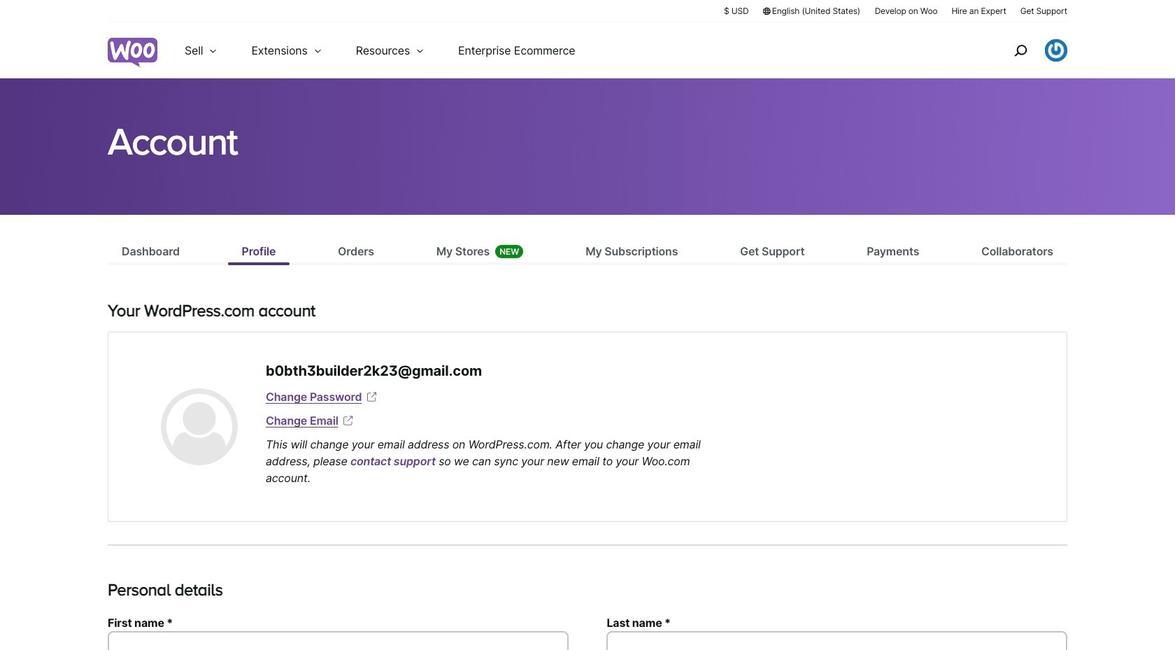 Task type: describe. For each thing, give the bounding box(es) containing it.
search image
[[1010, 39, 1032, 62]]

open account menu image
[[1046, 39, 1068, 62]]

1 horizontal spatial external link image
[[365, 390, 379, 404]]



Task type: vqa. For each thing, say whether or not it's contained in the screenshot.
external link IMAGE
yes



Task type: locate. For each thing, give the bounding box(es) containing it.
0 horizontal spatial external link image
[[341, 414, 355, 428]]

0 vertical spatial external link image
[[365, 390, 379, 404]]

service navigation menu element
[[985, 28, 1068, 73]]

1 vertical spatial external link image
[[341, 414, 355, 428]]

gravatar image image
[[161, 388, 238, 465]]

external link image
[[365, 390, 379, 404], [341, 414, 355, 428]]

None text field
[[108, 631, 569, 650], [607, 631, 1068, 650], [108, 631, 569, 650], [607, 631, 1068, 650]]



